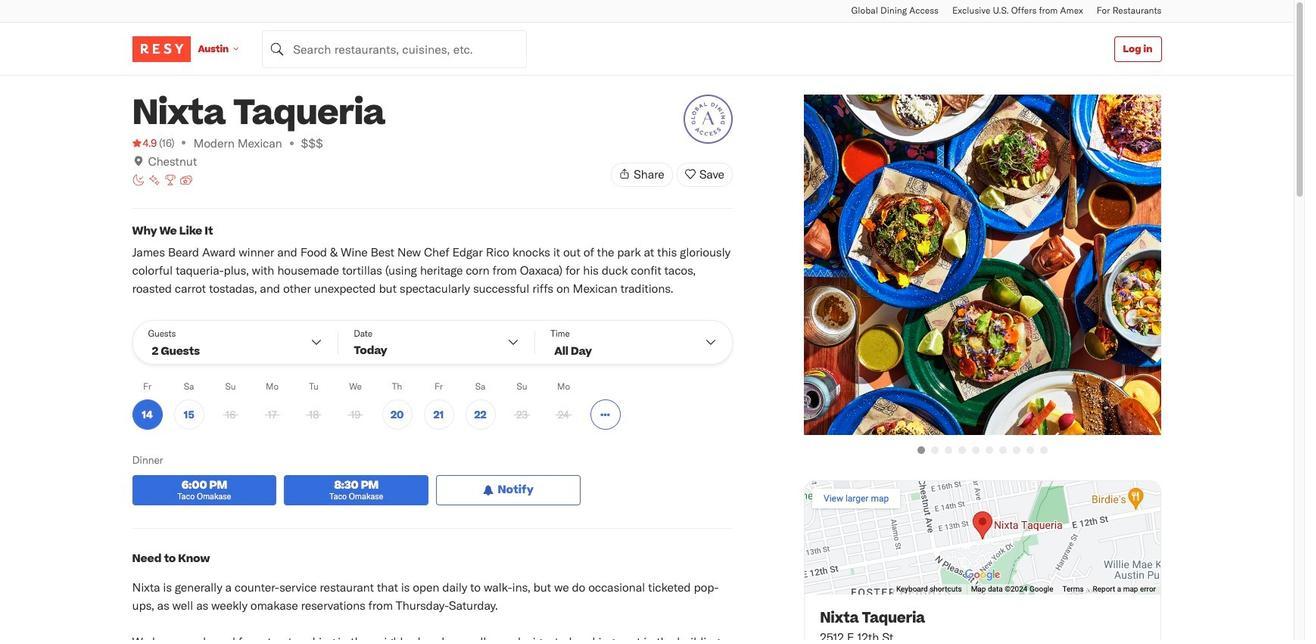 Task type: locate. For each thing, give the bounding box(es) containing it.
Search restaurants, cuisines, etc. text field
[[262, 30, 527, 68]]

None field
[[262, 30, 527, 68]]



Task type: describe. For each thing, give the bounding box(es) containing it.
4.9 out of 5 stars image
[[132, 136, 157, 151]]



Task type: vqa. For each thing, say whether or not it's contained in the screenshot.
the 891 reviews element
no



